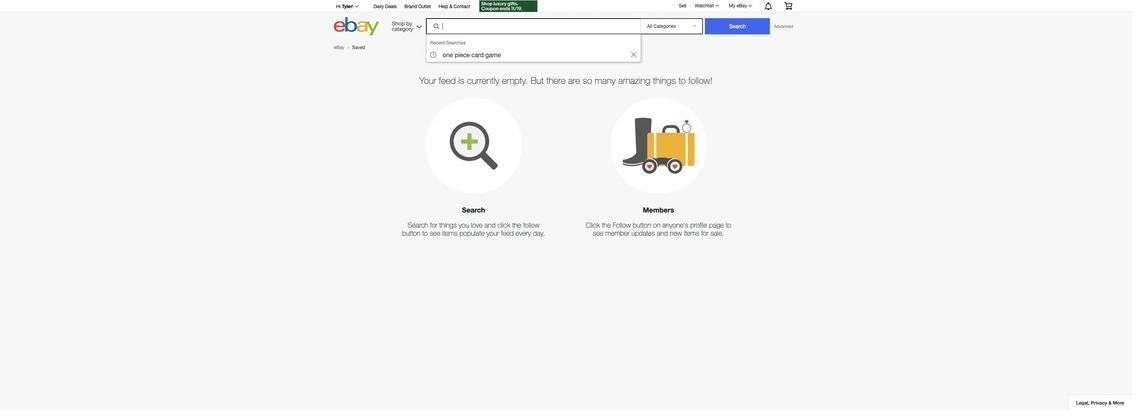 Task type: describe. For each thing, give the bounding box(es) containing it.
day.
[[533, 230, 545, 238]]

hi tyler !
[[336, 3, 354, 9]]

recent searches
[[430, 40, 466, 46]]

currently
[[467, 75, 499, 86]]

brand outlet link
[[404, 3, 431, 11]]

daily deals link
[[374, 3, 397, 11]]

things inside search for things you love and click the follow button to see items populate your feed every day.
[[439, 221, 457, 229]]

shop by category button
[[388, 17, 423, 34]]

empty.
[[502, 75, 528, 86]]

& inside legal, privacy & more button
[[1108, 400, 1112, 406]]

ebay link
[[334, 45, 344, 50]]

see inside search for things you love and click the follow button to see items populate your feed every day.
[[430, 230, 440, 238]]

searches
[[446, 40, 466, 46]]

get the coupon image
[[479, 0, 538, 12]]

every
[[516, 230, 531, 238]]

ebay inside "your feed is currently empty. but there are so many amazing things to follow!" main content
[[334, 45, 344, 50]]

search for things you love and click the follow button to see items populate your feed every day.
[[402, 221, 545, 238]]

is
[[458, 75, 464, 86]]

none submit inside one piece card game banner
[[705, 18, 770, 34]]

game
[[485, 51, 501, 58]]

amazing
[[618, 75, 650, 86]]

button inside the click the follow button on anyone's profile page to see member updates and new items for sale.
[[633, 221, 651, 229]]

new
[[670, 230, 682, 238]]

your shopping cart image
[[784, 2, 793, 10]]

updates
[[631, 230, 655, 238]]

watchlist link
[[691, 1, 722, 10]]

watchlist
[[695, 3, 714, 9]]

page
[[709, 221, 724, 229]]

saved
[[352, 45, 365, 50]]

category
[[392, 26, 413, 32]]

help
[[439, 4, 448, 9]]

shop
[[392, 20, 405, 27]]

click
[[497, 221, 510, 229]]

one piece card game list box
[[426, 34, 641, 62]]

my ebay link
[[725, 1, 756, 10]]

members
[[643, 206, 674, 214]]

to inside search for things you love and click the follow button to see items populate your feed every day.
[[422, 230, 428, 238]]

legal, privacy & more button
[[1068, 395, 1132, 411]]

for inside the click the follow button on anyone's profile page to see member updates and new items for sale.
[[701, 230, 709, 238]]

button inside search for things you love and click the follow button to see items populate your feed every day.
[[402, 230, 420, 238]]

legal,
[[1076, 400, 1090, 406]]

brand
[[404, 4, 417, 9]]

sell
[[679, 3, 686, 8]]

to inside the click the follow button on anyone's profile page to see member updates and new items for sale.
[[726, 221, 731, 229]]

love
[[471, 221, 483, 229]]

see inside the click the follow button on anyone's profile page to see member updates and new items for sale.
[[593, 230, 604, 238]]

search image
[[434, 24, 439, 29]]

your
[[419, 75, 436, 86]]

daily deals
[[374, 4, 397, 9]]

your
[[487, 230, 499, 238]]

the inside the click the follow button on anyone's profile page to see member updates and new items for sale.
[[602, 221, 611, 229]]

0 vertical spatial to
[[679, 75, 686, 86]]

!
[[352, 4, 354, 9]]

help & contact link
[[439, 3, 470, 11]]

click the follow button on anyone's profile page to see member updates and new items for sale.
[[586, 221, 731, 238]]

card
[[471, 51, 484, 58]]

search for search for things you love and click the follow button to see items populate your feed every day.
[[408, 221, 428, 229]]

there
[[546, 75, 566, 86]]

items inside search for things you love and click the follow button to see items populate your feed every day.
[[442, 230, 458, 238]]

help & contact
[[439, 4, 470, 9]]

deals
[[385, 4, 397, 9]]

populate
[[460, 230, 485, 238]]

the inside search for things you love and click the follow button to see items populate your feed every day.
[[512, 221, 521, 229]]

ebay inside account navigation
[[737, 3, 747, 9]]



Task type: locate. For each thing, give the bounding box(es) containing it.
account navigation
[[332, 0, 798, 13]]

feed inside search for things you love and click the follow button to see items populate your feed every day.
[[501, 230, 514, 238]]

many
[[595, 75, 616, 86]]

2 see from the left
[[593, 230, 604, 238]]

0 horizontal spatial items
[[442, 230, 458, 238]]

& inside help & contact link
[[449, 4, 452, 9]]

one piece card game banner
[[332, 0, 798, 62]]

1 horizontal spatial button
[[633, 221, 651, 229]]

None submit
[[705, 18, 770, 34]]

1 vertical spatial and
[[657, 230, 668, 238]]

1 vertical spatial to
[[726, 221, 731, 229]]

privacy
[[1091, 400, 1107, 406]]

0 horizontal spatial ebay
[[334, 45, 344, 50]]

search
[[462, 206, 485, 214], [408, 221, 428, 229]]

follow
[[523, 221, 540, 229]]

for
[[430, 221, 437, 229], [701, 230, 709, 238]]

you
[[459, 221, 469, 229]]

1 horizontal spatial see
[[593, 230, 604, 238]]

0 horizontal spatial button
[[402, 230, 420, 238]]

tyler
[[342, 3, 352, 9]]

the
[[512, 221, 521, 229], [602, 221, 611, 229]]

the right click
[[602, 221, 611, 229]]

ebay left saved on the top of the page
[[334, 45, 344, 50]]

feed left is
[[439, 75, 456, 86]]

0 vertical spatial search
[[462, 206, 485, 214]]

things left you
[[439, 221, 457, 229]]

2 the from the left
[[602, 221, 611, 229]]

on
[[653, 221, 660, 229]]

follow!
[[688, 75, 713, 86]]

your feed is currently empty. but there are so many amazing things to follow! main content
[[334, 45, 798, 265]]

one piece card game
[[443, 51, 501, 58]]

and up your
[[485, 221, 496, 229]]

0 horizontal spatial &
[[449, 4, 452, 9]]

1 horizontal spatial the
[[602, 221, 611, 229]]

shop by category
[[392, 20, 413, 32]]

items down 'profile'
[[684, 230, 699, 238]]

1 horizontal spatial things
[[653, 75, 676, 86]]

and
[[485, 221, 496, 229], [657, 230, 668, 238]]

piece
[[455, 51, 470, 58]]

by
[[406, 20, 412, 27]]

sale.
[[711, 230, 724, 238]]

ebay right my
[[737, 3, 747, 9]]

my ebay
[[729, 3, 747, 9]]

see down click
[[593, 230, 604, 238]]

0 horizontal spatial feed
[[439, 75, 456, 86]]

1 horizontal spatial &
[[1108, 400, 1112, 406]]

sell link
[[675, 3, 690, 8]]

&
[[449, 4, 452, 9], [1108, 400, 1112, 406]]

0 horizontal spatial and
[[485, 221, 496, 229]]

see
[[430, 230, 440, 238], [593, 230, 604, 238]]

brand outlet
[[404, 4, 431, 9]]

2 vertical spatial to
[[422, 230, 428, 238]]

so
[[583, 75, 592, 86]]

1 horizontal spatial feed
[[501, 230, 514, 238]]

are
[[568, 75, 580, 86]]

0 horizontal spatial the
[[512, 221, 521, 229]]

button
[[633, 221, 651, 229], [402, 230, 420, 238]]

click
[[586, 221, 600, 229]]

ebay
[[737, 3, 747, 9], [334, 45, 344, 50]]

& left more
[[1108, 400, 1112, 406]]

one piece card game link
[[427, 48, 640, 61]]

things
[[653, 75, 676, 86], [439, 221, 457, 229]]

and down the on
[[657, 230, 668, 238]]

1 see from the left
[[430, 230, 440, 238]]

Search for anything text field
[[427, 19, 639, 34]]

profile
[[690, 221, 707, 229]]

1 vertical spatial feed
[[501, 230, 514, 238]]

0 horizontal spatial things
[[439, 221, 457, 229]]

my
[[729, 3, 735, 9]]

search for search
[[462, 206, 485, 214]]

1 vertical spatial for
[[701, 230, 709, 238]]

member
[[605, 230, 630, 238]]

0 vertical spatial ebay
[[737, 3, 747, 9]]

& right help at top left
[[449, 4, 452, 9]]

and inside the click the follow button on anyone's profile page to see member updates and new items for sale.
[[657, 230, 668, 238]]

1 vertical spatial search
[[408, 221, 428, 229]]

outlet
[[418, 4, 431, 9]]

your feed is currently empty. but there are so many amazing things to follow!
[[419, 75, 713, 86]]

and inside search for things you love and click the follow button to see items populate your feed every day.
[[485, 221, 496, 229]]

for left you
[[430, 221, 437, 229]]

1 vertical spatial button
[[402, 230, 420, 238]]

1 horizontal spatial for
[[701, 230, 709, 238]]

contact
[[454, 4, 470, 9]]

advanced link
[[770, 19, 797, 34]]

for down 'profile'
[[701, 230, 709, 238]]

to
[[679, 75, 686, 86], [726, 221, 731, 229], [422, 230, 428, 238]]

hi
[[336, 4, 341, 9]]

1 the from the left
[[512, 221, 521, 229]]

1 horizontal spatial and
[[657, 230, 668, 238]]

1 horizontal spatial to
[[679, 75, 686, 86]]

1 horizontal spatial items
[[684, 230, 699, 238]]

things right 'amazing'
[[653, 75, 676, 86]]

1 vertical spatial ebay
[[334, 45, 344, 50]]

see left populate
[[430, 230, 440, 238]]

follow
[[613, 221, 631, 229]]

search inside search for things you love and click the follow button to see items populate your feed every day.
[[408, 221, 428, 229]]

0 horizontal spatial to
[[422, 230, 428, 238]]

one
[[443, 51, 453, 58]]

the up "every"
[[512, 221, 521, 229]]

advanced
[[774, 24, 793, 29]]

2 horizontal spatial to
[[726, 221, 731, 229]]

items left populate
[[442, 230, 458, 238]]

0 vertical spatial button
[[633, 221, 651, 229]]

feed
[[439, 75, 456, 86], [501, 230, 514, 238]]

1 horizontal spatial ebay
[[737, 3, 747, 9]]

0 horizontal spatial see
[[430, 230, 440, 238]]

0 horizontal spatial search
[[408, 221, 428, 229]]

recent
[[430, 40, 445, 46]]

feed down click at the left of the page
[[501, 230, 514, 238]]

items inside the click the follow button on anyone's profile page to see member updates and new items for sale.
[[684, 230, 699, 238]]

1 vertical spatial &
[[1108, 400, 1112, 406]]

0 vertical spatial feed
[[439, 75, 456, 86]]

more
[[1113, 400, 1124, 406]]

daily
[[374, 4, 384, 9]]

0 vertical spatial &
[[449, 4, 452, 9]]

1 horizontal spatial search
[[462, 206, 485, 214]]

0 horizontal spatial for
[[430, 221, 437, 229]]

1 items from the left
[[442, 230, 458, 238]]

anyone's
[[662, 221, 688, 229]]

items
[[442, 230, 458, 238], [684, 230, 699, 238]]

for inside search for things you love and click the follow button to see items populate your feed every day.
[[430, 221, 437, 229]]

but
[[531, 75, 544, 86]]

1 vertical spatial things
[[439, 221, 457, 229]]

legal, privacy & more
[[1076, 400, 1124, 406]]

2 items from the left
[[684, 230, 699, 238]]

0 vertical spatial and
[[485, 221, 496, 229]]

0 vertical spatial for
[[430, 221, 437, 229]]

0 vertical spatial things
[[653, 75, 676, 86]]



Task type: vqa. For each thing, say whether or not it's contained in the screenshot.
'To' inside the Search for things you love and click the follow button to see items populate your feed every day.
yes



